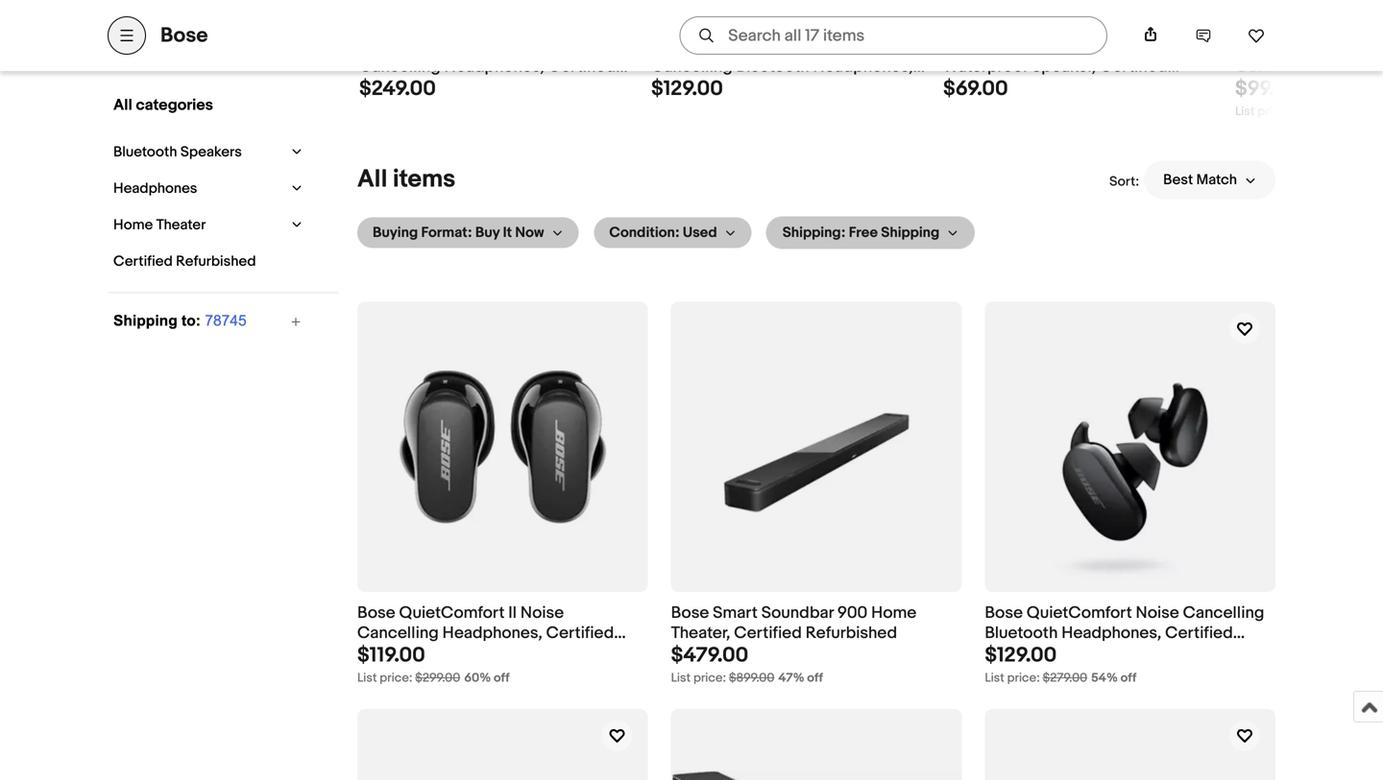 Task type: locate. For each thing, give the bounding box(es) containing it.
quietcomfort
[[401, 37, 507, 57], [693, 37, 799, 57], [399, 604, 505, 624], [1027, 604, 1132, 624]]

bose soundlink flex se bluetooth waterproof speaker, certified refurbished button
[[943, 37, 1220, 97]]

home right 900
[[871, 604, 917, 624]]

certified inside bose soundlink flex se bluetooth waterproof speaker, certified refurbished
[[1100, 57, 1168, 77]]

all for all categories
[[113, 96, 132, 115]]

all for all items
[[357, 165, 387, 195]]

bose quietcomfort 45 noise cancelling headphones, certified refurbished
[[359, 37, 616, 97]]

list inside bose solo soundbar $99.00 list price:
[[1235, 104, 1255, 119]]

soundbar for $99.00
[[1314, 37, 1383, 57]]

best match
[[1163, 171, 1237, 189]]

list for $129.00
[[985, 671, 1004, 686]]

0 vertical spatial $129.00
[[651, 76, 723, 101]]

1 horizontal spatial soundbar
[[1314, 37, 1383, 57]]

bluetooth
[[1123, 37, 1196, 57], [736, 57, 809, 77], [113, 144, 177, 161], [985, 624, 1058, 644]]

noise inside bose quietcomfort 45 noise cancelling headphones, certified refurbished
[[534, 37, 577, 57]]

list inside $129.00 list price: $279.00 54% off
[[985, 671, 1004, 686]]

refurbished inside bose smart soundbar 900 home theater, certified refurbished
[[806, 624, 897, 644]]

0 horizontal spatial bose quietcomfort noise cancelling bluetooth headphones, certified refurbished : quick view image
[[686, 0, 893, 26]]

soundbar left 900
[[761, 604, 834, 624]]

0 horizontal spatial soundbar
[[761, 604, 834, 624]]

soundbar
[[1314, 37, 1383, 57], [761, 604, 834, 624]]

format:
[[421, 224, 472, 242]]

0 horizontal spatial bose quietcomfort noise cancelling bluetooth headphones, certified refurbished button
[[651, 37, 928, 97]]

off right 60%
[[494, 671, 510, 686]]

soundbar inside bose smart soundbar 900 home theater, certified refurbished
[[761, 604, 834, 624]]

list inside $119.00 list price: $299.00 60% off
[[357, 671, 377, 686]]

$299.00
[[415, 671, 460, 686]]

bose quietcomfort noise cancelling bluetooth headphones, certified refurbished : quick view image for bose quietcomfort noise cancelling bluetooth headphones, certified refurbished button to the right
[[1022, 303, 1238, 592]]

$129.00 inside $129.00 list price: $279.00 54% off
[[985, 643, 1057, 668]]

0 vertical spatial soundbar
[[1314, 37, 1383, 57]]

price: down $119.00
[[380, 671, 412, 686]]

bose smart soundbar 900 home theater, certified refurbished
[[671, 604, 917, 644]]

it
[[503, 224, 512, 242]]

refurbished for the top bose quietcomfort noise cancelling bluetooth headphones, certified refurbished button
[[723, 77, 814, 97]]

refurbished
[[359, 77, 451, 97], [723, 77, 814, 97], [943, 77, 1035, 97], [176, 253, 256, 270], [806, 624, 897, 644], [357, 644, 449, 664], [985, 644, 1076, 664]]

home down headphones
[[113, 217, 153, 234]]

1 horizontal spatial bose quietcomfort noise cancelling bluetooth headphones, certified refurbished
[[985, 604, 1265, 664]]

match
[[1196, 171, 1237, 189]]

headphones, inside bose quietcomfort ii noise cancelling headphones, certified refurbished
[[442, 624, 542, 644]]

price: inside $119.00 list price: $299.00 60% off
[[380, 671, 412, 686]]

headphones
[[113, 180, 197, 197]]

60%
[[464, 671, 491, 686]]

bose link
[[160, 23, 208, 48]]

bose
[[160, 23, 208, 48], [359, 37, 397, 57], [651, 37, 689, 57], [943, 37, 981, 57], [1235, 37, 1273, 57], [357, 604, 395, 624], [671, 604, 709, 624], [985, 604, 1023, 624]]

list down $99.00 on the right top of page
[[1235, 104, 1255, 119]]

$129.00 for $129.00 list price: $279.00 54% off
[[985, 643, 1057, 668]]

noise
[[534, 37, 577, 57], [802, 37, 846, 57], [521, 604, 564, 624], [1136, 604, 1179, 624]]

3 off from the left
[[1121, 671, 1137, 686]]

soundbar right solo
[[1314, 37, 1383, 57]]

cancelling
[[359, 57, 441, 77], [651, 57, 733, 77], [1183, 604, 1265, 624], [357, 624, 439, 644]]

all
[[113, 96, 132, 115], [357, 165, 387, 195]]

headphones, inside bose quietcomfort 45 noise cancelling headphones, certified refurbished
[[444, 57, 544, 77]]

54%
[[1091, 671, 1118, 686]]

off inside $129.00 list price: $279.00 54% off
[[1121, 671, 1137, 686]]

1 horizontal spatial all
[[357, 165, 387, 195]]

1 horizontal spatial shipping
[[881, 224, 940, 242]]

0 horizontal spatial $129.00
[[651, 76, 723, 101]]

speaker,
[[1032, 57, 1096, 77]]

home inside bose smart soundbar 900 home theater, certified refurbished
[[871, 604, 917, 624]]

1 horizontal spatial bose quietcomfort noise cancelling bluetooth headphones, certified refurbished : quick view image
[[1022, 303, 1238, 592]]

bose inside bose soundlink flex se bluetooth waterproof speaker, certified refurbished
[[943, 37, 981, 57]]

certified
[[548, 57, 616, 77], [1100, 57, 1168, 77], [651, 77, 719, 97], [113, 253, 173, 270], [546, 624, 614, 644], [734, 624, 802, 644], [1165, 624, 1233, 644]]

price: inside bose solo soundbar $99.00 list price:
[[1258, 104, 1290, 119]]

refurbished inside bose quietcomfort 45 noise cancelling headphones, certified refurbished
[[359, 77, 451, 97]]

bose solo soundbar button
[[1235, 37, 1383, 77]]

0 horizontal spatial all
[[113, 96, 132, 115]]

off right the 54%
[[1121, 671, 1137, 686]]

refurbished inside bose quietcomfort ii noise cancelling headphones, certified refurbished
[[357, 644, 449, 664]]

$899.00
[[729, 671, 775, 686]]

$479.00
[[671, 643, 749, 668]]

shipping
[[881, 224, 940, 242], [113, 313, 177, 329]]

price: inside $479.00 list price: $899.00 47% off
[[693, 671, 726, 686]]

price: left $279.00
[[1007, 671, 1040, 686]]

1 off from the left
[[494, 671, 510, 686]]

$479.00 list price: $899.00 47% off
[[671, 643, 823, 686]]

0 vertical spatial shipping
[[881, 224, 940, 242]]

1 vertical spatial all
[[357, 165, 387, 195]]

list down $479.00
[[671, 671, 691, 686]]

off right the 47% on the right
[[807, 671, 823, 686]]

0 horizontal spatial off
[[494, 671, 510, 686]]

1 horizontal spatial off
[[807, 671, 823, 686]]

best match button
[[1144, 161, 1276, 199]]

price:
[[1258, 104, 1290, 119], [380, 671, 412, 686], [693, 671, 726, 686], [1007, 671, 1040, 686]]

certified inside bose smart soundbar 900 home theater, certified refurbished
[[734, 624, 802, 644]]

1 vertical spatial home
[[871, 604, 917, 624]]

47%
[[778, 671, 805, 686]]

1 horizontal spatial $129.00
[[985, 643, 1057, 668]]

45
[[510, 37, 530, 57]]

off
[[494, 671, 510, 686], [807, 671, 823, 686], [1121, 671, 1137, 686]]

shipping right free
[[881, 224, 940, 242]]

quietcomfort inside bose quietcomfort ii noise cancelling headphones, certified refurbished
[[399, 604, 505, 624]]

price: down $479.00
[[693, 671, 726, 686]]

bose quietcomfort noise cancelling bluetooth headphones, certified refurbished
[[651, 37, 913, 97], [985, 604, 1265, 664]]

$249.00
[[359, 76, 436, 101]]

soundbar inside bose solo soundbar $99.00 list price:
[[1314, 37, 1383, 57]]

all left categories
[[113, 96, 132, 115]]

1 vertical spatial shipping
[[113, 313, 177, 329]]

off inside $479.00 list price: $899.00 47% off
[[807, 671, 823, 686]]

shipping left to: at the left top of the page
[[113, 313, 177, 329]]

list down $119.00
[[357, 671, 377, 686]]

list inside $479.00 list price: $899.00 47% off
[[671, 671, 691, 686]]

refurbished for bose quietcomfort 45 noise cancelling headphones, certified refurbished button
[[359, 77, 451, 97]]

home
[[113, 217, 153, 234], [871, 604, 917, 624]]

2 off from the left
[[807, 671, 823, 686]]

$119.00
[[357, 643, 425, 668]]

bose inside bose quietcomfort ii noise cancelling headphones, certified refurbished
[[357, 604, 395, 624]]

$119.00 list price: $299.00 60% off
[[357, 643, 510, 686]]

2 horizontal spatial off
[[1121, 671, 1137, 686]]

1 vertical spatial bose quietcomfort noise cancelling bluetooth headphones, certified refurbished button
[[985, 604, 1276, 664]]

0 horizontal spatial home
[[113, 217, 153, 234]]

$129.00 list price: $279.00 54% off
[[985, 643, 1137, 686]]

bose quietcomfort noise cancelling bluetooth headphones, certified refurbished : quick view image for the top bose quietcomfort noise cancelling bluetooth headphones, certified refurbished button
[[686, 0, 893, 26]]

bose smart soundbar 900 home theater, certified refurbished : quick view image
[[708, 303, 925, 592]]

list left $279.00
[[985, 671, 1004, 686]]

1 horizontal spatial home
[[871, 604, 917, 624]]

cancelling inside bose quietcomfort ii noise cancelling headphones, certified refurbished
[[357, 624, 439, 644]]

bose quietcomfort ii noise cancelling headphones, certified refurbished : quick view image
[[359, 339, 647, 556]]

price: inside $129.00 list price: $279.00 54% off
[[1007, 671, 1040, 686]]

free
[[849, 224, 878, 242]]

shipping: free shipping button
[[767, 218, 974, 248]]

1 vertical spatial $129.00
[[985, 643, 1057, 668]]

certified refurbished
[[113, 253, 256, 270]]

used
[[683, 224, 717, 242]]

bose solo soundbar $99.00 list price:
[[1235, 37, 1383, 119]]

bose quietcomfort noise cancelling bluetooth headphones, certified refurbished : quick view image
[[686, 0, 893, 26], [1022, 303, 1238, 592]]

0 horizontal spatial bose quietcomfort noise cancelling bluetooth headphones, certified refurbished
[[651, 37, 913, 97]]

$129.00
[[651, 76, 723, 101], [985, 643, 1057, 668]]

off inside $119.00 list price: $299.00 60% off
[[494, 671, 510, 686]]

$99.00
[[1235, 76, 1301, 101]]

1 vertical spatial soundbar
[[761, 604, 834, 624]]

list
[[1235, 104, 1255, 119], [357, 671, 377, 686], [671, 671, 691, 686], [985, 671, 1004, 686]]

0 horizontal spatial shipping
[[113, 313, 177, 329]]

bose quietcomfort noise cancelling bluetooth headphones, certified refurbished button
[[651, 37, 928, 97], [985, 604, 1276, 664]]

ii
[[508, 604, 517, 624]]

0 vertical spatial all
[[113, 96, 132, 115]]

78745
[[205, 313, 247, 329]]

off for $119.00
[[494, 671, 510, 686]]

1 vertical spatial bose quietcomfort noise cancelling bluetooth headphones, certified refurbished : quick view image
[[1022, 303, 1238, 592]]

all left items
[[357, 165, 387, 195]]

price: down $99.00 on the right top of page
[[1258, 104, 1290, 119]]

bluetooth speakers link
[[109, 139, 283, 166]]

price: for $479.00
[[693, 671, 726, 686]]

headphones,
[[444, 57, 544, 77], [813, 57, 913, 77], [442, 624, 542, 644], [1062, 624, 1162, 644]]

bose soundlink flex se bluetooth waterproof speaker, certified refurbished
[[943, 37, 1196, 97]]

0 vertical spatial bose quietcomfort noise cancelling bluetooth headphones, certified refurbished : quick view image
[[686, 0, 893, 26]]

se
[[1100, 37, 1119, 57]]



Task type: describe. For each thing, give the bounding box(es) containing it.
certified inside bose quietcomfort 45 noise cancelling headphones, certified refurbished
[[548, 57, 616, 77]]

0 vertical spatial bose quietcomfort noise cancelling bluetooth headphones, certified refurbished
[[651, 37, 913, 97]]

list for $119.00
[[357, 671, 377, 686]]

home theater
[[113, 217, 206, 234]]

shipping inside popup button
[[881, 224, 940, 242]]

0 vertical spatial home
[[113, 217, 153, 234]]

bose inside bose solo soundbar $99.00 list price:
[[1235, 37, 1273, 57]]

off for $479.00
[[807, 671, 823, 686]]

condition: used button
[[594, 218, 752, 248]]

flex
[[1066, 37, 1097, 57]]

items
[[393, 165, 456, 195]]

waterproof
[[943, 57, 1028, 77]]

bose soundbar 700 home theater, certified refurbished : quick view image
[[672, 772, 961, 781]]

soundbar for 900
[[761, 604, 834, 624]]

shipping:
[[783, 224, 846, 242]]

theater,
[[671, 624, 730, 644]]

sort:
[[1110, 174, 1139, 190]]

1 horizontal spatial bose quietcomfort noise cancelling bluetooth headphones, certified refurbished button
[[985, 604, 1276, 664]]

buying
[[373, 224, 418, 242]]

soundlink
[[985, 37, 1063, 57]]

shipping to: 78745
[[113, 313, 247, 329]]

save this seller bose image
[[1248, 27, 1265, 44]]

1 vertical spatial bose quietcomfort noise cancelling bluetooth headphones, certified refurbished
[[985, 604, 1265, 664]]

headphones link
[[109, 175, 283, 202]]

cancelling inside bose quietcomfort 45 noise cancelling headphones, certified refurbished
[[359, 57, 441, 77]]

$69.00
[[943, 76, 1008, 101]]

price: for $119.00
[[380, 671, 412, 686]]

bose solo soundbar ii home theater, certified refurbished : quick view image
[[986, 747, 1274, 781]]

bluetooth speakers
[[113, 144, 242, 161]]

buying format: buy it now
[[373, 224, 544, 242]]

all categories
[[113, 96, 213, 115]]

smart
[[713, 604, 758, 624]]

categories
[[136, 96, 213, 115]]

off for $129.00
[[1121, 671, 1137, 686]]

bose smart soundbar 900 home theater, certified refurbished button
[[671, 604, 962, 644]]

0 vertical spatial bose quietcomfort noise cancelling bluetooth headphones, certified refurbished button
[[651, 37, 928, 97]]

list for $479.00
[[671, 671, 691, 686]]

all categories link
[[109, 91, 303, 120]]

buying format: buy it now button
[[357, 218, 579, 248]]

condition:
[[609, 224, 680, 242]]

certified refurbished link
[[109, 248, 296, 275]]

bose quietcomfort ii noise cancelling headphones, certified refurbished
[[357, 604, 614, 664]]

refurbished for bose quietcomfort noise cancelling bluetooth headphones, certified refurbished button to the right
[[985, 644, 1076, 664]]

speakers
[[180, 144, 242, 161]]

best
[[1163, 171, 1193, 189]]

all items
[[357, 165, 456, 195]]

bose quietcomfort ii noise cancelling headphones, certified refurbished button
[[357, 604, 648, 664]]

Search all 17 items field
[[679, 16, 1108, 55]]

home theater link
[[109, 212, 283, 239]]

bose quietcomfort 45 noise cancelling headphones, certified refurbished button
[[359, 37, 636, 97]]

$129.00 for $129.00
[[651, 76, 723, 101]]

solo
[[1277, 37, 1310, 57]]

refurbished for bose smart soundbar 900 home theater, certified refurbished button
[[806, 624, 897, 644]]

now
[[515, 224, 544, 242]]

refurbished for bose quietcomfort ii noise cancelling headphones, certified refurbished button
[[357, 644, 449, 664]]

bose smart soundbar 600 home theater, certified refurbished : quick view image
[[359, 747, 647, 781]]

bose inside bose quietcomfort 45 noise cancelling headphones, certified refurbished
[[359, 37, 397, 57]]

buy
[[475, 224, 500, 242]]

bose inside bose smart soundbar 900 home theater, certified refurbished
[[671, 604, 709, 624]]

noise inside bose quietcomfort ii noise cancelling headphones, certified refurbished
[[521, 604, 564, 624]]

theater
[[156, 217, 206, 234]]

quietcomfort inside bose quietcomfort 45 noise cancelling headphones, certified refurbished
[[401, 37, 507, 57]]

$279.00
[[1043, 671, 1088, 686]]

shipping: free shipping
[[783, 224, 940, 242]]

certified inside bose quietcomfort ii noise cancelling headphones, certified refurbished
[[546, 624, 614, 644]]

to:
[[182, 313, 201, 329]]

bluetooth inside bose soundlink flex se bluetooth waterproof speaker, certified refurbished
[[1123, 37, 1196, 57]]

condition: used
[[609, 224, 717, 242]]

price: for $129.00
[[1007, 671, 1040, 686]]

900
[[837, 604, 868, 624]]

refurbished inside bose soundlink flex se bluetooth waterproof speaker, certified refurbished
[[943, 77, 1035, 97]]



Task type: vqa. For each thing, say whether or not it's contained in the screenshot.
42%
no



